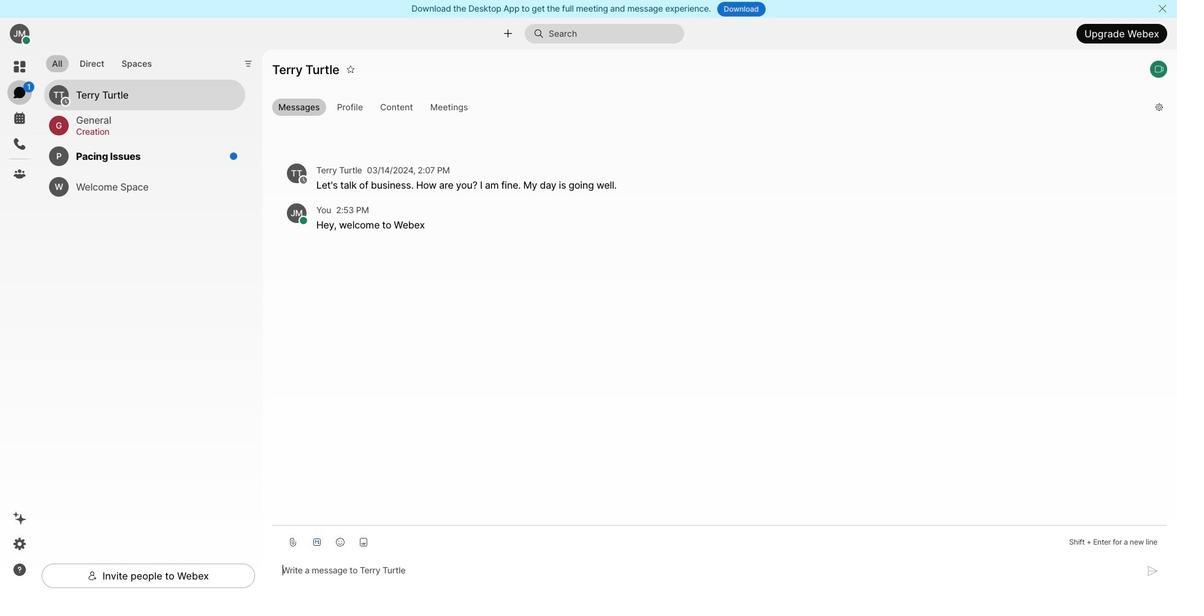 Task type: vqa. For each thing, say whether or not it's contained in the screenshot.
text field
no



Task type: describe. For each thing, give the bounding box(es) containing it.
pacing issues, new messages list item
[[44, 141, 245, 171]]

new messages image
[[229, 152, 238, 160]]

webex tab list
[[7, 55, 34, 186]]

welcome space list item
[[44, 171, 245, 202]]

general list item
[[44, 110, 245, 141]]

cancel_16 image
[[1158, 4, 1167, 13]]

terry turtle list item
[[44, 80, 245, 110]]



Task type: locate. For each thing, give the bounding box(es) containing it.
navigation
[[0, 50, 39, 594]]

message composer toolbar element
[[272, 526, 1168, 554]]

creation element
[[76, 125, 231, 138]]

group
[[272, 98, 1146, 118]]

tab list
[[43, 48, 161, 76]]

messages list
[[272, 129, 1168, 254]]



